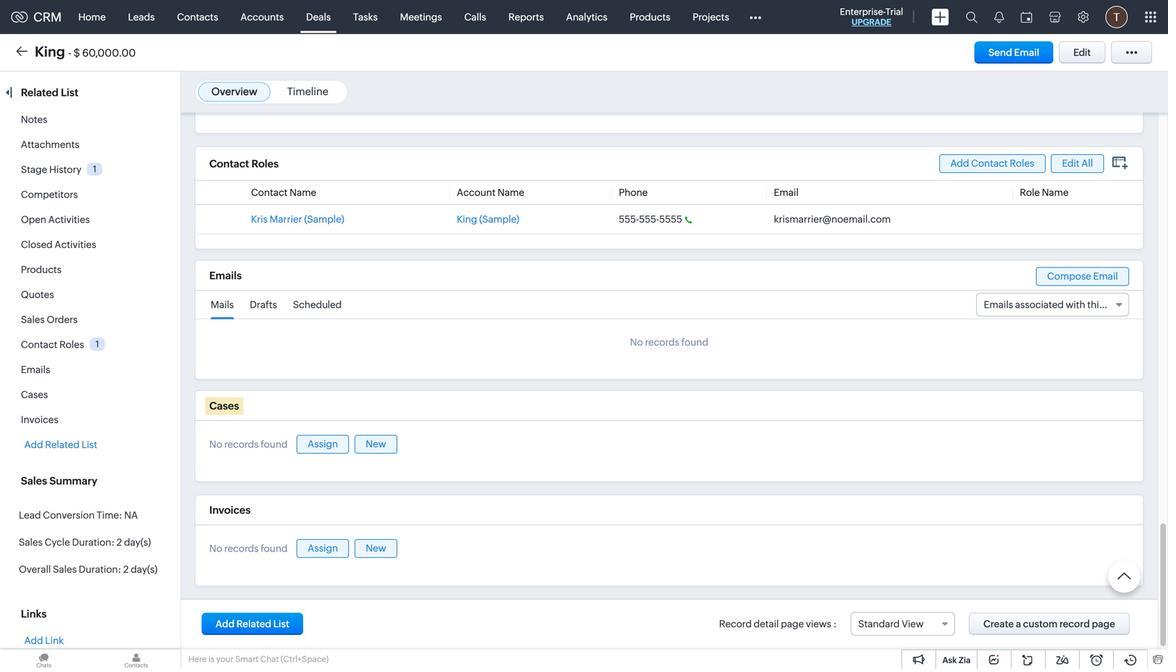 Task type: locate. For each thing, give the bounding box(es) containing it.
1 new from the top
[[366, 439, 386, 450]]

0 vertical spatial no records found
[[630, 337, 708, 348]]

name right account
[[498, 187, 524, 198]]

1 assign link from the top
[[297, 435, 349, 454]]

king down account
[[457, 214, 477, 225]]

roles down orders
[[59, 339, 84, 350]]

email inside button
[[1014, 47, 1040, 58]]

king for king - $ 60,000.00
[[35, 44, 65, 60]]

stage history link
[[21, 164, 82, 175]]

profile image
[[1106, 6, 1128, 28]]

email up krismarrier@noemail.com
[[774, 187, 799, 198]]

edit for edit
[[1074, 47, 1091, 58]]

1 horizontal spatial emails
[[209, 270, 242, 282]]

enterprise-
[[840, 7, 886, 17]]

duration: up the overall sales duration: 2 day(s)
[[72, 537, 115, 548]]

new
[[366, 439, 386, 450], [366, 543, 386, 554]]

1 horizontal spatial products link
[[619, 0, 682, 34]]

sales down the quotes
[[21, 314, 45, 325]]

duration: for overall sales duration:
[[79, 564, 121, 575]]

1 (sample) from the left
[[304, 214, 344, 225]]

2 vertical spatial email
[[1093, 271, 1118, 282]]

60,000.00
[[82, 47, 136, 59]]

0 horizontal spatial products link
[[21, 264, 62, 275]]

sales for sales summary
[[21, 475, 47, 487]]

reports
[[508, 11, 544, 23]]

0 vertical spatial king
[[35, 44, 65, 60]]

related
[[21, 87, 59, 99], [45, 439, 80, 451]]

1 new link from the top
[[355, 435, 397, 454]]

trial
[[886, 7, 903, 17]]

kris marrier (sample) link
[[251, 214, 344, 225]]

overall
[[19, 564, 51, 575]]

new for 2nd assign link
[[366, 543, 386, 554]]

create
[[984, 619, 1014, 630]]

2 vertical spatial no
[[209, 544, 222, 555]]

2 down time:
[[117, 537, 122, 548]]

cases
[[21, 389, 48, 401], [209, 400, 239, 412]]

emails
[[209, 270, 242, 282], [984, 299, 1013, 310], [21, 364, 50, 376]]

open activities
[[21, 214, 90, 225]]

1 vertical spatial edit
[[1062, 158, 1080, 169]]

1 horizontal spatial roles
[[251, 158, 279, 170]]

contact roles down sales orders link
[[21, 339, 84, 350]]

emails up mails
[[209, 270, 242, 282]]

1 horizontal spatial cases
[[209, 400, 239, 412]]

2 down the sales cycle duration: 2 day(s)
[[123, 564, 129, 575]]

records
[[645, 337, 679, 348], [224, 439, 259, 450], [224, 544, 259, 555]]

1 horizontal spatial king
[[457, 214, 477, 225]]

2 assign link from the top
[[297, 540, 349, 559]]

2 new link from the top
[[355, 540, 397, 559]]

edit left the 'all'
[[1062, 158, 1080, 169]]

1 vertical spatial products link
[[21, 264, 62, 275]]

edit
[[1074, 47, 1091, 58], [1062, 158, 1080, 169]]

1 horizontal spatial products
[[630, 11, 671, 23]]

page right record
[[1092, 619, 1115, 630]]

0 vertical spatial assign
[[308, 439, 338, 450]]

1 right history
[[93, 164, 97, 174]]

1 vertical spatial emails
[[984, 299, 1013, 310]]

products
[[630, 11, 671, 23], [21, 264, 62, 275]]

2 assign from the top
[[308, 543, 338, 554]]

1 horizontal spatial list
[[82, 439, 97, 451]]

0 vertical spatial assign link
[[297, 435, 349, 454]]

1 vertical spatial 2
[[123, 564, 129, 575]]

leads link
[[117, 0, 166, 34]]

ask
[[943, 656, 957, 665]]

name right role
[[1042, 187, 1069, 198]]

edit right send email button
[[1074, 47, 1091, 58]]

1 assign from the top
[[308, 439, 338, 450]]

email up this
[[1093, 271, 1118, 282]]

1 horizontal spatial 2
[[123, 564, 129, 575]]

emails left associated
[[984, 299, 1013, 310]]

2 vertical spatial no records found
[[209, 544, 288, 555]]

1 right contact roles link in the left of the page
[[95, 339, 99, 350]]

kris marrier (sample)
[[251, 214, 344, 225]]

activities for open activities
[[48, 214, 90, 225]]

stage
[[21, 164, 47, 175]]

contact name
[[251, 187, 316, 198]]

1 horizontal spatial invoices
[[209, 505, 251, 517]]

products link left projects
[[619, 0, 682, 34]]

links
[[21, 608, 47, 621]]

1 vertical spatial email
[[774, 187, 799, 198]]

0 vertical spatial add
[[951, 158, 969, 169]]

notes link
[[21, 114, 47, 125]]

meetings
[[400, 11, 442, 23]]

contact
[[971, 158, 1008, 169], [209, 158, 249, 170], [251, 187, 288, 198], [21, 339, 57, 350]]

1 vertical spatial no
[[209, 439, 222, 450]]

assign link
[[297, 435, 349, 454], [297, 540, 349, 559]]

0 vertical spatial 1
[[93, 164, 97, 174]]

view
[[902, 619, 924, 630]]

edit inside button
[[1074, 47, 1091, 58]]

closed activities
[[21, 239, 96, 250]]

2 horizontal spatial roles
[[1010, 158, 1035, 169]]

products link up quotes link
[[21, 264, 62, 275]]

contact inside add contact roles link
[[971, 158, 1008, 169]]

associated
[[1015, 299, 1064, 310]]

assign for 2nd assign link
[[308, 543, 338, 554]]

name up the kris marrier (sample) on the top of page
[[290, 187, 316, 198]]

emails inside "field"
[[984, 299, 1013, 310]]

1 vertical spatial day(s)
[[131, 564, 158, 575]]

list
[[61, 87, 78, 99], [82, 439, 97, 451]]

0 vertical spatial invoices
[[21, 414, 58, 426]]

activities for closed activities
[[55, 239, 96, 250]]

1 vertical spatial assign
[[308, 543, 338, 554]]

1 vertical spatial duration:
[[79, 564, 121, 575]]

open
[[21, 214, 46, 225]]

0 horizontal spatial list
[[61, 87, 78, 99]]

na
[[124, 510, 138, 521]]

records for 2nd assign link new link
[[224, 544, 259, 555]]

projects link
[[682, 0, 740, 34]]

calls link
[[453, 0, 497, 34]]

detail
[[754, 619, 779, 630]]

1 vertical spatial add
[[24, 439, 43, 451]]

duration: down the sales cycle duration: 2 day(s)
[[79, 564, 121, 575]]

2 vertical spatial emails
[[21, 364, 50, 376]]

page right detail
[[781, 619, 804, 630]]

roles up contact name
[[251, 158, 279, 170]]

(ctrl+space)
[[281, 655, 329, 664]]

assign
[[308, 439, 338, 450], [308, 543, 338, 554]]

account name
[[457, 187, 524, 198]]

0 horizontal spatial name
[[290, 187, 316, 198]]

contacts
[[177, 11, 218, 23]]

related list
[[21, 87, 81, 99]]

(sample) right marrier at the top
[[304, 214, 344, 225]]

1 vertical spatial assign link
[[297, 540, 349, 559]]

555- down 'phone'
[[619, 214, 639, 225]]

555-
[[619, 214, 639, 225], [639, 214, 659, 225]]

products left projects
[[630, 11, 671, 23]]

krismarrier@noemail.com
[[774, 214, 891, 225]]

2 horizontal spatial name
[[1042, 187, 1069, 198]]

emails up cases link
[[21, 364, 50, 376]]

send
[[989, 47, 1012, 58]]

1 horizontal spatial page
[[1092, 619, 1115, 630]]

add for add contact roles
[[951, 158, 969, 169]]

stage history
[[21, 164, 82, 175]]

2 vertical spatial records
[[224, 544, 259, 555]]

0 vertical spatial new
[[366, 439, 386, 450]]

1 vertical spatial new link
[[355, 540, 397, 559]]

sales orders link
[[21, 314, 78, 325]]

1
[[93, 164, 97, 174], [95, 339, 99, 350]]

1 vertical spatial activities
[[55, 239, 96, 250]]

0 vertical spatial activities
[[48, 214, 90, 225]]

closed activities link
[[21, 239, 96, 250]]

day(s)
[[124, 537, 151, 548], [131, 564, 158, 575]]

2 page from the left
[[1092, 619, 1115, 630]]

email right send
[[1014, 47, 1040, 58]]

is
[[209, 655, 215, 664]]

list up the summary
[[82, 439, 97, 451]]

(sample) down account name
[[479, 214, 519, 225]]

email for send email
[[1014, 47, 1040, 58]]

1 vertical spatial king
[[457, 214, 477, 225]]

add for add link
[[24, 636, 43, 647]]

sales up "lead"
[[21, 475, 47, 487]]

this
[[1088, 299, 1104, 310]]

activities
[[48, 214, 90, 225], [55, 239, 96, 250]]

2 horizontal spatial email
[[1093, 271, 1118, 282]]

roles up role
[[1010, 158, 1035, 169]]

1 vertical spatial no records found
[[209, 439, 288, 450]]

0 vertical spatial day(s)
[[124, 537, 151, 548]]

all
[[1082, 158, 1093, 169]]

edit all link
[[1051, 154, 1104, 173]]

king left -
[[35, 44, 65, 60]]

1 horizontal spatial name
[[498, 187, 524, 198]]

2 new from the top
[[366, 543, 386, 554]]

0 vertical spatial edit
[[1074, 47, 1091, 58]]

2 for overall sales duration:
[[123, 564, 129, 575]]

0 vertical spatial email
[[1014, 47, 1040, 58]]

2 horizontal spatial emails
[[984, 299, 1013, 310]]

contacts link
[[166, 0, 229, 34]]

king for king (sample)
[[457, 214, 477, 225]]

None button
[[202, 613, 303, 636]]

related up notes
[[21, 87, 59, 99]]

a
[[1016, 619, 1021, 630]]

new link for 2nd assign link
[[355, 540, 397, 559]]

sales left cycle on the left bottom
[[19, 537, 43, 548]]

sales
[[21, 314, 45, 325], [21, 475, 47, 487], [19, 537, 43, 548], [53, 564, 77, 575]]

0 horizontal spatial (sample)
[[304, 214, 344, 225]]

open activities link
[[21, 214, 90, 225]]

day(s) for sales cycle duration: 2 day(s)
[[124, 537, 151, 548]]

0 horizontal spatial page
[[781, 619, 804, 630]]

0 vertical spatial new link
[[355, 435, 397, 454]]

email for compose email
[[1093, 271, 1118, 282]]

found
[[681, 337, 708, 348], [261, 439, 288, 450], [261, 544, 288, 555]]

1 horizontal spatial email
[[1014, 47, 1040, 58]]

0 horizontal spatial emails
[[21, 364, 50, 376]]

0 vertical spatial contact roles
[[209, 158, 279, 170]]

1 555- from the left
[[619, 214, 639, 225]]

1 vertical spatial list
[[82, 439, 97, 451]]

1 vertical spatial invoices
[[209, 505, 251, 517]]

1 horizontal spatial (sample)
[[479, 214, 519, 225]]

emails for emails associated with this deal
[[984, 299, 1013, 310]]

1 for contact roles
[[95, 339, 99, 350]]

1 vertical spatial 1
[[95, 339, 99, 350]]

edit button
[[1059, 41, 1106, 64]]

overall sales duration: 2 day(s)
[[19, 564, 158, 575]]

king
[[35, 44, 65, 60], [457, 214, 477, 225]]

products up quotes link
[[21, 264, 62, 275]]

cases link
[[21, 389, 48, 401]]

kris
[[251, 214, 268, 225]]

deals
[[306, 11, 331, 23]]

related down invoices link
[[45, 439, 80, 451]]

0 vertical spatial list
[[61, 87, 78, 99]]

record detail page views :
[[719, 619, 837, 630]]

0 horizontal spatial king
[[35, 44, 65, 60]]

activities up closed activities link
[[48, 214, 90, 225]]

2 name from the left
[[498, 187, 524, 198]]

0 horizontal spatial products
[[21, 264, 62, 275]]

(sample)
[[304, 214, 344, 225], [479, 214, 519, 225]]

list down -
[[61, 87, 78, 99]]

smart
[[235, 655, 259, 664]]

2 vertical spatial add
[[24, 636, 43, 647]]

logo image
[[11, 11, 28, 23]]

conversion
[[43, 510, 95, 521]]

1 vertical spatial records
[[224, 439, 259, 450]]

2 vertical spatial found
[[261, 544, 288, 555]]

attachments
[[21, 139, 79, 150]]

0 vertical spatial products link
[[619, 0, 682, 34]]

day(s) for overall sales duration: 2 day(s)
[[131, 564, 158, 575]]

0 horizontal spatial contact roles
[[21, 339, 84, 350]]

1 vertical spatial new
[[366, 543, 386, 554]]

activities down open activities
[[55, 239, 96, 250]]

leads
[[128, 11, 155, 23]]

Emails associated with this Deal field
[[976, 293, 1129, 317]]

0 horizontal spatial 2
[[117, 537, 122, 548]]

edit all
[[1062, 158, 1093, 169]]

search element
[[958, 0, 986, 34]]

create menu element
[[923, 0, 958, 34]]

555- down phone link
[[639, 214, 659, 225]]

contact roles up contact name
[[209, 158, 279, 170]]

3 name from the left
[[1042, 187, 1069, 198]]

no for first assign link from the top
[[209, 439, 222, 450]]

home link
[[67, 0, 117, 34]]

0 vertical spatial duration:
[[72, 537, 115, 548]]

0 horizontal spatial invoices
[[21, 414, 58, 426]]

1 vertical spatial found
[[261, 439, 288, 450]]

1 name from the left
[[290, 187, 316, 198]]

0 vertical spatial 2
[[117, 537, 122, 548]]

0 vertical spatial products
[[630, 11, 671, 23]]

0 vertical spatial emails
[[209, 270, 242, 282]]

1 page from the left
[[781, 619, 804, 630]]

1 vertical spatial products
[[21, 264, 62, 275]]

1 vertical spatial contact roles
[[21, 339, 84, 350]]



Task type: describe. For each thing, give the bounding box(es) containing it.
crm link
[[11, 10, 62, 24]]

page inside create a custom record page button
[[1092, 619, 1115, 630]]

timeline link
[[287, 86, 328, 98]]

phone
[[619, 187, 648, 198]]

0 horizontal spatial cases
[[21, 389, 48, 401]]

new link for first assign link from the top
[[355, 435, 397, 454]]

5555
[[659, 214, 682, 225]]

reports link
[[497, 0, 555, 34]]

:
[[834, 619, 837, 630]]

projects
[[693, 11, 729, 23]]

home
[[78, 11, 106, 23]]

calendar image
[[1021, 11, 1033, 23]]

record
[[1060, 619, 1090, 630]]

standard view
[[858, 619, 924, 630]]

found for first assign link from the top
[[261, 439, 288, 450]]

2 for sales cycle duration:
[[117, 537, 122, 548]]

new for first assign link from the top
[[366, 439, 386, 450]]

king - $ 60,000.00
[[35, 44, 136, 60]]

search image
[[966, 11, 978, 23]]

found for 2nd assign link
[[261, 544, 288, 555]]

1 horizontal spatial contact roles
[[209, 158, 279, 170]]

1 for stage history
[[93, 164, 97, 174]]

closed
[[21, 239, 53, 250]]

calls
[[464, 11, 486, 23]]

tasks
[[353, 11, 378, 23]]

-
[[68, 47, 71, 59]]

add contact roles
[[951, 158, 1035, 169]]

0 vertical spatial related
[[21, 87, 59, 99]]

sales for sales orders
[[21, 314, 45, 325]]

here
[[188, 655, 207, 664]]

0 vertical spatial found
[[681, 337, 708, 348]]

add for add related list
[[24, 439, 43, 451]]

role
[[1020, 187, 1040, 198]]

your
[[216, 655, 234, 664]]

compose
[[1047, 271, 1091, 282]]

add link
[[24, 636, 64, 647]]

account
[[457, 187, 496, 198]]

emails associated with this deal
[[984, 299, 1126, 310]]

products inside products link
[[630, 11, 671, 23]]

contact roles link
[[21, 339, 84, 350]]

name for contact name
[[290, 187, 316, 198]]

ask zia
[[943, 656, 971, 665]]

create a custom record page button
[[969, 613, 1130, 636]]

no records found for 2nd assign link
[[209, 544, 288, 555]]

accounts
[[240, 11, 284, 23]]

duration: for sales cycle duration:
[[72, 537, 115, 548]]

2 555- from the left
[[639, 214, 659, 225]]

1 vertical spatial related
[[45, 439, 80, 451]]

email link
[[774, 187, 799, 198]]

deals link
[[295, 0, 342, 34]]

no records found for first assign link from the top
[[209, 439, 288, 450]]

sales orders
[[21, 314, 78, 325]]

records for new link associated with first assign link from the top
[[224, 439, 259, 450]]

drafts
[[250, 299, 277, 310]]

emails for emails link
[[21, 364, 50, 376]]

sales cycle duration: 2 day(s)
[[19, 537, 151, 548]]

king (sample)
[[457, 214, 519, 225]]

add related list
[[24, 439, 97, 451]]

2 (sample) from the left
[[479, 214, 519, 225]]

chat
[[260, 655, 279, 664]]

marrier
[[270, 214, 302, 225]]

name for role name
[[1042, 187, 1069, 198]]

deal
[[1106, 299, 1126, 310]]

overview
[[211, 86, 257, 98]]

account name link
[[457, 187, 524, 198]]

link
[[45, 636, 64, 647]]

orders
[[47, 314, 78, 325]]

meetings link
[[389, 0, 453, 34]]

mails
[[211, 299, 234, 310]]

upgrade
[[852, 17, 892, 27]]

create menu image
[[932, 9, 949, 25]]

competitors link
[[21, 189, 78, 200]]

invoices link
[[21, 414, 58, 426]]

0 vertical spatial records
[[645, 337, 679, 348]]

here is your smart chat (ctrl+space)
[[188, 655, 329, 664]]

lead
[[19, 510, 41, 521]]

0 vertical spatial no
[[630, 337, 643, 348]]

tasks link
[[342, 0, 389, 34]]

signals element
[[986, 0, 1012, 34]]

king (sample) link
[[457, 214, 519, 225]]

timeline
[[287, 86, 328, 98]]

name for account name
[[498, 187, 524, 198]]

send email
[[989, 47, 1040, 58]]

0 horizontal spatial roles
[[59, 339, 84, 350]]

phone link
[[619, 187, 648, 198]]

enterprise-trial upgrade
[[840, 7, 903, 27]]

zia
[[959, 656, 971, 665]]

attachments link
[[21, 139, 79, 150]]

contact name link
[[251, 187, 316, 198]]

sales summary
[[21, 475, 97, 487]]

Other Modules field
[[740, 6, 770, 28]]

crm
[[33, 10, 62, 24]]

standard
[[858, 619, 900, 630]]

0 horizontal spatial email
[[774, 187, 799, 198]]

history
[[49, 164, 82, 175]]

profile element
[[1097, 0, 1136, 34]]

signals image
[[994, 11, 1004, 23]]

chats image
[[0, 650, 88, 670]]

time:
[[97, 510, 122, 521]]

quotes
[[21, 289, 54, 300]]

custom
[[1023, 619, 1058, 630]]

accounts link
[[229, 0, 295, 34]]

analytics
[[566, 11, 608, 23]]

contacts image
[[92, 650, 180, 670]]

scheduled
[[293, 299, 342, 310]]

sales for sales cycle duration: 2 day(s)
[[19, 537, 43, 548]]

add contact roles link
[[939, 154, 1046, 173]]

no for 2nd assign link
[[209, 544, 222, 555]]

edit for edit all
[[1062, 158, 1080, 169]]

quotes link
[[21, 289, 54, 300]]

sales down cycle on the left bottom
[[53, 564, 77, 575]]

assign for first assign link from the top
[[308, 439, 338, 450]]



Task type: vqa. For each thing, say whether or not it's contained in the screenshot.
home
yes



